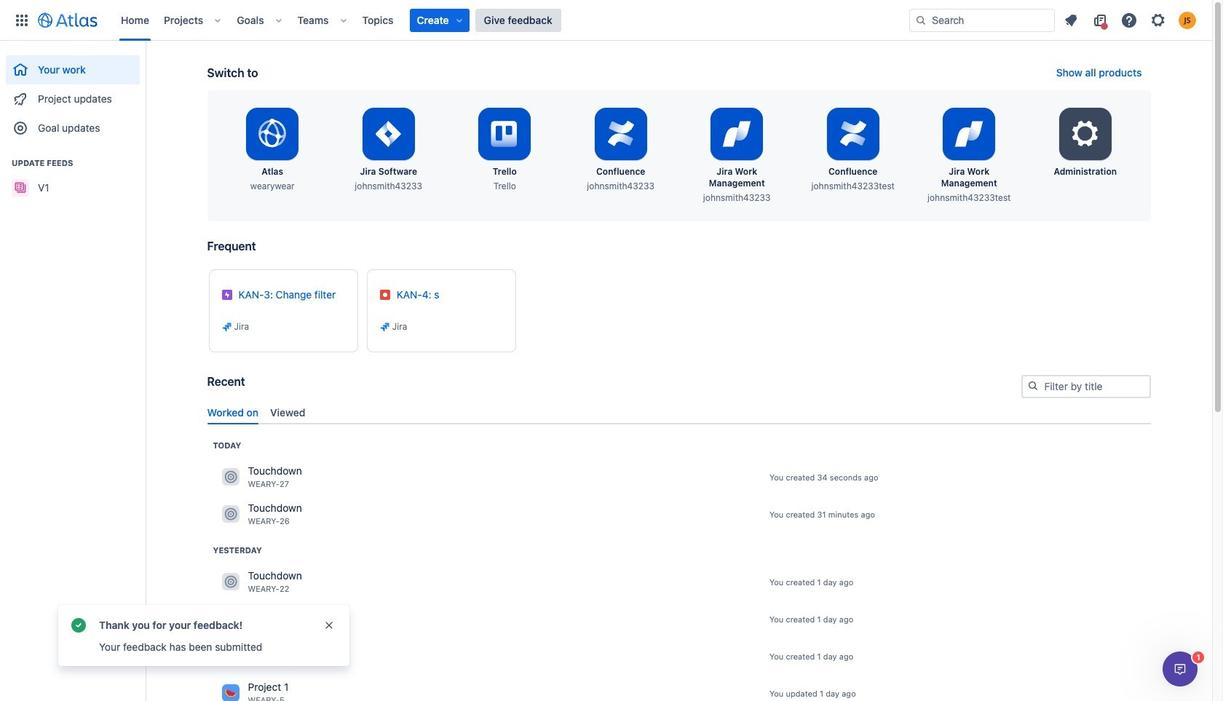 Task type: describe. For each thing, give the bounding box(es) containing it.
2 townsquare image from the top
[[222, 573, 239, 591]]

switch to... image
[[13, 11, 31, 29]]

1 townsquare image from the top
[[222, 469, 239, 486]]

search image
[[1027, 380, 1039, 392]]

notifications image
[[1063, 11, 1080, 29]]

jira image
[[221, 321, 233, 333]]

2 group from the top
[[6, 143, 140, 207]]

2 heading from the top
[[213, 545, 262, 556]]

help image
[[1121, 11, 1138, 29]]

settings image
[[1150, 11, 1168, 29]]



Task type: vqa. For each thing, say whether or not it's contained in the screenshot.
Open Intercom Messenger icon
no



Task type: locate. For each thing, give the bounding box(es) containing it.
townsquare image for 2nd heading from the bottom
[[222, 506, 239, 523]]

townsquare image
[[222, 506, 239, 523], [222, 573, 239, 591], [222, 611, 239, 628]]

top element
[[9, 0, 910, 40]]

banner
[[0, 0, 1213, 41]]

2 vertical spatial townsquare image
[[222, 685, 239, 701]]

None search field
[[910, 8, 1055, 32]]

heading
[[213, 440, 241, 451], [213, 545, 262, 556]]

1 townsquare image from the top
[[222, 506, 239, 523]]

townsquare image
[[222, 469, 239, 486], [222, 648, 239, 665], [222, 685, 239, 701]]

1 group from the top
[[6, 41, 140, 147]]

3 townsquare image from the top
[[222, 685, 239, 701]]

dialog
[[1163, 652, 1198, 687]]

settings image
[[1068, 117, 1103, 151]]

2 townsquare image from the top
[[222, 648, 239, 665]]

0 vertical spatial townsquare image
[[222, 506, 239, 523]]

account image
[[1179, 11, 1197, 29]]

0 vertical spatial heading
[[213, 440, 241, 451]]

3 townsquare image from the top
[[222, 611, 239, 628]]

jira image
[[221, 321, 233, 333], [379, 321, 391, 333], [379, 321, 391, 333]]

0 vertical spatial townsquare image
[[222, 469, 239, 486]]

Search field
[[910, 8, 1055, 32]]

group
[[6, 41, 140, 147], [6, 143, 140, 207]]

Filter by title field
[[1023, 377, 1150, 397]]

1 heading from the top
[[213, 440, 241, 451]]

1 vertical spatial townsquare image
[[222, 648, 239, 665]]

2 vertical spatial townsquare image
[[222, 611, 239, 628]]

search image
[[916, 14, 927, 26]]

1 vertical spatial heading
[[213, 545, 262, 556]]

1 vertical spatial townsquare image
[[222, 573, 239, 591]]

dismiss image
[[323, 620, 335, 631]]

townsquare image for second heading from the top
[[222, 611, 239, 628]]

tab list
[[201, 400, 1157, 425]]



